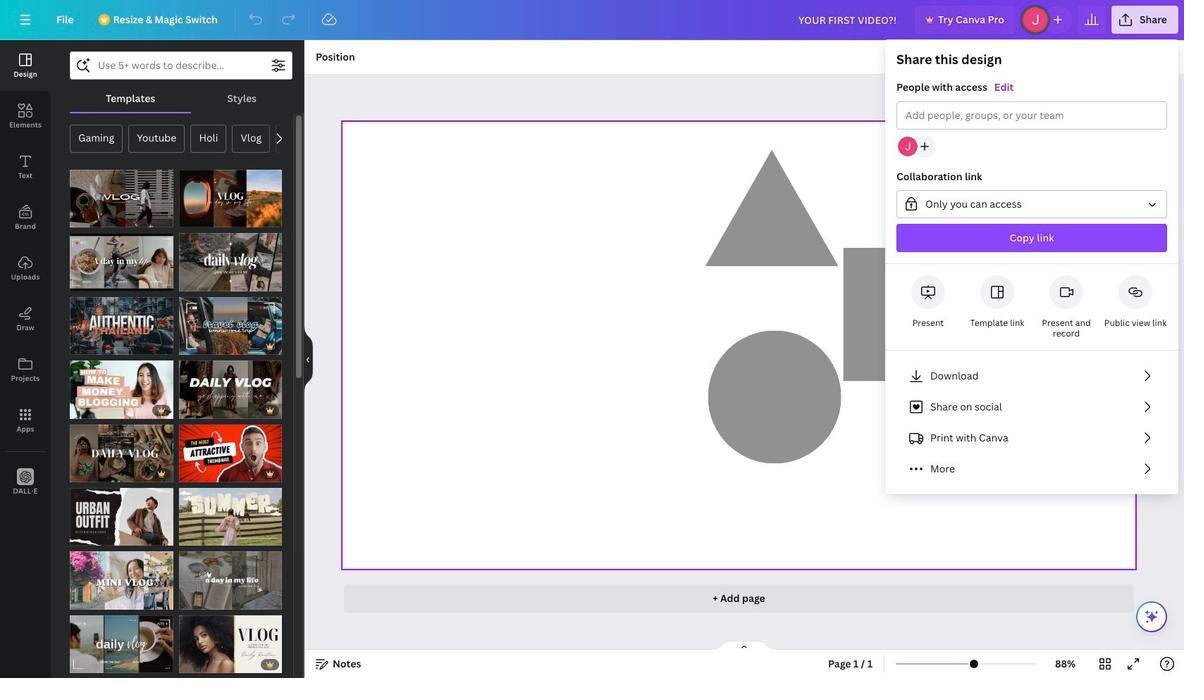 Task type: describe. For each thing, give the bounding box(es) containing it.
black and brown modern urban outfit recommendations youtube thumbnail image
[[70, 488, 173, 547]]

Add people, groups, or your team text field
[[906, 102, 1158, 129]]

Design title text field
[[787, 6, 909, 34]]

brown black elegant aesthetic fashion vlog youtube thumbnail group
[[179, 361, 282, 419]]

beige minimalist aesthetic daily vlog youtube thumbnail group
[[179, 552, 282, 610]]

brown white modern lifestyle vlog youtube thumbnail group
[[70, 425, 173, 483]]

white simple mini vlog youtube thumbnail group
[[70, 552, 173, 610]]

most attractive youtube thumbnail group
[[179, 425, 282, 483]]

1 brown minimalist lifestyle daily vlog youtube thumbnail group from the top
[[70, 234, 173, 292]]

blue vintage retro travel vlog youtube thumbnail image
[[179, 297, 282, 355]]

Zoom button
[[1043, 653, 1088, 676]]

beige minimalist aesthetic daily vlog youtube thumbnail image
[[179, 552, 282, 610]]

aesthetic simple vacation trip youtube thumbnail image
[[179, 488, 282, 547]]

beige minimalist vlog daily routine youtube thumbnail group
[[179, 607, 282, 674]]

brown minimalist lifestyle daily vlog youtube thumbnail image for first brown minimalist lifestyle daily vlog youtube thumbnail group from the bottom of the page
[[70, 616, 173, 674]]

black and brown modern urban outfit recommendations youtube thumbnail group
[[70, 488, 173, 547]]

show pages image
[[710, 641, 778, 652]]

Use 5+ words to describe... search field
[[98, 52, 264, 79]]

brown white modern lifestyle vlog youtube thumbnail image
[[70, 425, 173, 483]]

neutral elegant minimalist daily vlog youtube thumbnail image
[[179, 234, 282, 292]]



Task type: vqa. For each thing, say whether or not it's contained in the screenshot.
Beige Minimalist Vlog Daily Routine YouTube Thumbnail
yes



Task type: locate. For each thing, give the bounding box(es) containing it.
orange yellow minimalist aesthetic a day in my life travel vlog youtube thumbnail image
[[179, 170, 282, 228]]

big text how to youtube thumbnail group
[[70, 361, 173, 419]]

brown minimalist lifestyle daily vlog youtube thumbnail image up dark grey minimalist photo travel youtube thumbnail
[[70, 234, 173, 292]]

side panel tab list
[[0, 40, 51, 508]]

1 brown minimalist lifestyle daily vlog youtube thumbnail image from the top
[[70, 234, 173, 292]]

white simple mini vlog youtube thumbnail image
[[70, 552, 173, 610]]

brown minimalist lifestyle daily vlog youtube thumbnail group
[[70, 234, 173, 292], [70, 607, 173, 674]]

list
[[897, 362, 1167, 484]]

brown minimalist lifestyle daily vlog youtube thumbnail image down white simple mini vlog youtube thumbnail
[[70, 616, 173, 674]]

most attractive youtube thumbnail image
[[179, 425, 282, 483]]

dark grey minimalist photo travel youtube thumbnail group
[[70, 297, 173, 355]]

0 vertical spatial brown minimalist lifestyle daily vlog youtube thumbnail image
[[70, 234, 173, 292]]

brown minimalist lifestyle daily vlog youtube thumbnail image for 1st brown minimalist lifestyle daily vlog youtube thumbnail group
[[70, 234, 173, 292]]

group
[[885, 51, 1179, 264]]

2 brown minimalist lifestyle daily vlog youtube thumbnail group from the top
[[70, 607, 173, 674]]

beige minimalist vlog daily routine youtube thumbnail image
[[179, 616, 282, 674]]

brown black elegant aesthetic fashion vlog youtube thumbnail image
[[179, 361, 282, 419]]

0 vertical spatial brown minimalist lifestyle daily vlog youtube thumbnail group
[[70, 234, 173, 292]]

hide image
[[304, 326, 313, 393]]

blue vintage retro travel vlog youtube thumbnail group
[[179, 297, 282, 355]]

dark grey minimalist photo travel youtube thumbnail image
[[70, 297, 173, 355]]

main menu bar
[[0, 0, 1184, 40]]

1 vertical spatial brown minimalist lifestyle daily vlog youtube thumbnail image
[[70, 616, 173, 674]]

brown minimalist lifestyle daily vlog youtube thumbnail image
[[70, 234, 173, 292], [70, 616, 173, 674]]

brown and white simple vlog youtube thumbnail image
[[70, 170, 173, 228]]

big text how to youtube thumbnail image
[[70, 361, 173, 419]]

2 brown minimalist lifestyle daily vlog youtube thumbnail image from the top
[[70, 616, 173, 674]]

canva assistant image
[[1143, 609, 1160, 626]]

None button
[[897, 190, 1167, 219]]

brown and white simple vlog youtube thumbnail group
[[70, 170, 173, 228]]

1 vertical spatial brown minimalist lifestyle daily vlog youtube thumbnail group
[[70, 607, 173, 674]]



